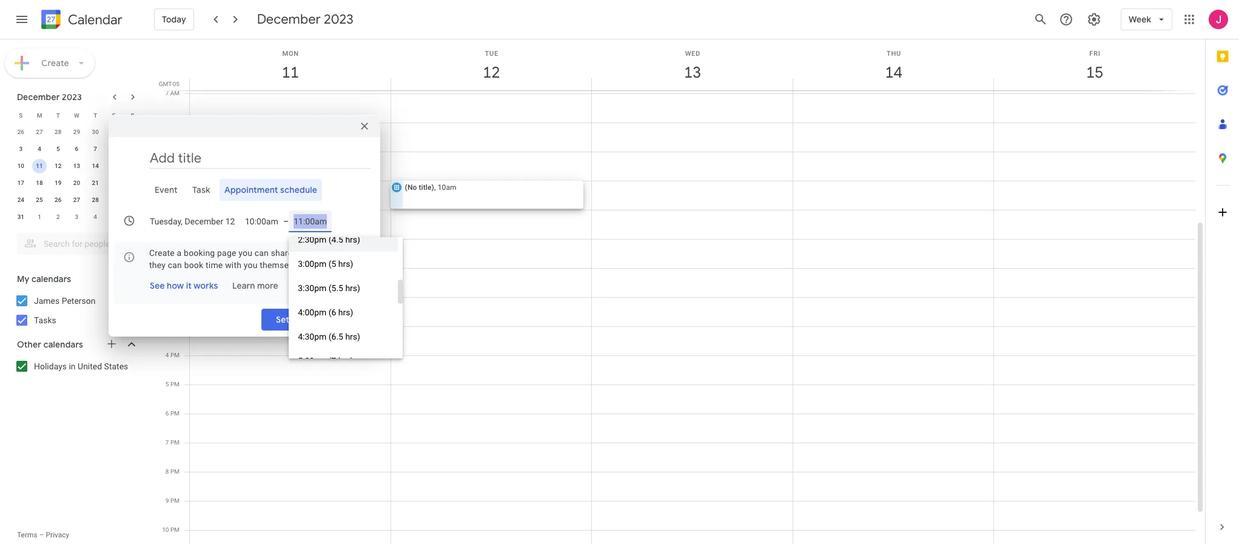 Task type: describe. For each thing, give the bounding box(es) containing it.
pm for 10 pm
[[170, 527, 180, 533]]

6 for 6 pm
[[166, 410, 169, 417]]

pm for 9 pm
[[170, 498, 180, 504]]

10 for 10 pm
[[162, 527, 169, 533]]

row containing 24
[[12, 192, 142, 209]]

7 for 7
[[94, 146, 97, 152]]

row containing s
[[12, 107, 142, 124]]

terms link
[[17, 531, 37, 539]]

9 for 9 am
[[165, 148, 169, 155]]

1 horizontal spatial schedule
[[320, 314, 356, 325]]

see how it works button
[[145, 271, 223, 300]]

4 pm
[[166, 352, 180, 359]]

05
[[173, 81, 180, 87]]

november 26 element
[[14, 125, 28, 140]]

10 pm
[[162, 527, 180, 533]]

am for 8 am
[[170, 119, 180, 126]]

1 vertical spatial 2023
[[62, 92, 82, 103]]

1 s from the left
[[19, 112, 23, 119]]

pm for 1 pm
[[170, 265, 180, 271]]

appointment schedule
[[225, 184, 318, 195]]

calendars for other calendars
[[43, 339, 83, 350]]

event button
[[150, 179, 182, 201]]

6 pm
[[166, 410, 180, 417]]

27 for the "november 27" element at top left
[[36, 129, 43, 135]]

5:00pm (7 hrs)
[[298, 356, 353, 366]]

, for title)
[[434, 183, 436, 192]]

my calendars list
[[2, 291, 150, 330]]

january 1 element
[[32, 210, 47, 225]]

january 2 element
[[51, 210, 65, 225]]

31 element
[[14, 210, 28, 225]]

pm for 6 pm
[[170, 410, 180, 417]]

trail walk , 12:30pm
[[205, 256, 270, 265]]

hrs) for 4:00pm (6 hrs)
[[339, 308, 353, 317]]

gmt-05
[[159, 81, 180, 87]]

end time list box
[[289, 228, 403, 373]]

calendar element
[[39, 7, 123, 34]]

15 column header
[[994, 39, 1196, 90]]

1 vertical spatial you
[[244, 260, 258, 270]]

holidays in united states
[[34, 362, 128, 371]]

january 3 element
[[69, 210, 84, 225]]

november 29 element
[[69, 125, 84, 140]]

it
[[186, 280, 192, 291]]

8 for 8 am
[[165, 119, 169, 126]]

event
[[155, 184, 178, 195]]

6 for january 6 element
[[131, 214, 134, 220]]

row containing 3
[[12, 141, 142, 158]]

15 element
[[107, 159, 121, 174]]

hrs) for 3:30pm (5.5 hrs)
[[346, 283, 360, 293]]

share
[[271, 248, 293, 258]]

11 cell
[[30, 158, 49, 175]]

add other calendars image
[[106, 338, 118, 350]]

25 element
[[32, 193, 47, 208]]

(5.5
[[329, 283, 343, 293]]

7 am
[[165, 90, 180, 96]]

12 link
[[478, 59, 506, 87]]

12 column header
[[391, 39, 592, 90]]

4 for 4 pm
[[166, 352, 169, 359]]

4:30pm
[[298, 332, 327, 342]]

0 horizontal spatial with
[[225, 260, 242, 270]]

walk
[[222, 256, 238, 265]]

grid containing 11
[[155, 39, 1206, 544]]

Start time text field
[[245, 214, 279, 229]]

create button
[[5, 49, 95, 78]]

12:30pm
[[241, 256, 270, 265]]

Search for people text field
[[24, 233, 131, 255]]

18
[[36, 180, 43, 186]]

row containing 31
[[12, 209, 142, 226]]

set
[[276, 314, 290, 325]]

19 element
[[51, 176, 65, 191]]

so
[[340, 248, 350, 258]]

8 pm
[[166, 468, 180, 475]]

book
[[184, 260, 204, 270]]

0 horizontal spatial can
[[168, 260, 182, 270]]

0 horizontal spatial –
[[39, 531, 44, 539]]

5 for 5 pm
[[166, 381, 169, 388]]

holidays
[[34, 362, 67, 371]]

0 horizontal spatial december
[[17, 92, 60, 103]]

1 for 1 pm
[[166, 265, 169, 271]]

other calendars button
[[2, 335, 150, 354]]

26 for the november 26 element
[[17, 129, 24, 135]]

pm for 4 pm
[[170, 352, 180, 359]]

pm for 8 pm
[[170, 468, 180, 475]]

4:30pm (6.5 hrs)
[[298, 332, 360, 342]]

18 element
[[32, 176, 47, 191]]

3:00pm (5 hrs) option
[[289, 252, 398, 276]]

11 inside cell
[[36, 163, 43, 169]]

today button
[[154, 5, 194, 34]]

26 element
[[51, 193, 65, 208]]

0 horizontal spatial 6
[[75, 146, 78, 152]]

task
[[192, 184, 210, 195]]

states
[[104, 362, 128, 371]]

create for create a booking page you can share with others so they can book time with you themselves
[[149, 248, 175, 258]]

27 for 27 element
[[73, 197, 80, 203]]

james peterson
[[34, 296, 96, 306]]

7 pm
[[166, 439, 180, 446]]

0 vertical spatial can
[[255, 248, 269, 258]]

hrs) for 5:00pm (7 hrs)
[[339, 356, 353, 366]]

11 link
[[277, 59, 305, 87]]

15 link
[[1081, 59, 1109, 87]]

calendar
[[68, 11, 123, 28]]

january 5 element
[[107, 210, 121, 225]]

2 element
[[125, 125, 140, 140]]

1 vertical spatial 3
[[75, 214, 78, 220]]

0 vertical spatial 2023
[[324, 11, 354, 28]]

1 t from the left
[[56, 112, 60, 119]]

learn more
[[233, 280, 279, 291]]

(6
[[329, 308, 336, 317]]

title)
[[419, 183, 434, 192]]

14 inside row
[[92, 163, 99, 169]]

set up the schedule
[[276, 314, 356, 325]]

support image
[[1060, 12, 1074, 27]]

13 element
[[69, 159, 84, 174]]

4 for january 4 element
[[94, 214, 97, 220]]

Start date text field
[[150, 214, 235, 229]]

0 vertical spatial –
[[283, 217, 289, 226]]

(6.5
[[329, 332, 343, 342]]

2:30pm (4.5 hrs)
[[298, 235, 360, 245]]

task button
[[187, 179, 215, 201]]

tasks
[[34, 316, 56, 325]]

my calendars
[[17, 274, 71, 285]]

thu 14
[[885, 50, 902, 83]]

End time text field
[[294, 214, 327, 229]]

my
[[17, 274, 29, 285]]

the
[[304, 314, 318, 325]]

0 vertical spatial 1
[[112, 129, 116, 135]]

17 element
[[14, 176, 28, 191]]

30
[[92, 129, 99, 135]]

2
[[56, 214, 60, 220]]

create a booking page you can share with others so they can book time with you themselves
[[149, 248, 350, 270]]

1 horizontal spatial tab list
[[1206, 39, 1240, 510]]

24
[[17, 197, 24, 203]]

week button
[[1122, 5, 1173, 34]]

they
[[149, 260, 166, 270]]

row containing 26
[[12, 124, 142, 141]]

november 27 element
[[32, 125, 47, 140]]

0 vertical spatial december 2023
[[257, 11, 354, 28]]

12 for 12 pm
[[162, 235, 169, 242]]

12 for 12 element
[[55, 163, 62, 169]]

tue 12
[[482, 50, 500, 83]]

mon
[[282, 50, 299, 58]]

up
[[292, 314, 302, 325]]

row containing 17
[[12, 175, 142, 192]]

5:00pm
[[298, 356, 327, 366]]

11 column header
[[189, 39, 391, 90]]

13 inside row
[[73, 163, 80, 169]]

hrs) for 3:00pm (5 hrs)
[[339, 259, 353, 269]]



Task type: locate. For each thing, give the bounding box(es) containing it.
0 horizontal spatial 10
[[17, 163, 24, 169]]

6 pm from the top
[[170, 439, 180, 446]]

pm up 5 pm
[[170, 352, 180, 359]]

1 vertical spatial 11
[[36, 163, 43, 169]]

tab list
[[1206, 39, 1240, 510], [118, 179, 371, 201]]

2 t from the left
[[94, 112, 97, 119]]

5 pm
[[166, 381, 180, 388]]

december 2023 up mon
[[257, 11, 354, 28]]

11 down mon
[[281, 63, 298, 83]]

12 inside row
[[55, 163, 62, 169]]

0 vertical spatial 7
[[165, 90, 169, 96]]

calendars up the james
[[31, 274, 71, 285]]

28 down 21 element
[[92, 197, 99, 203]]

1 inside grid
[[166, 265, 169, 271]]

appointment
[[225, 184, 279, 195]]

settings menu image
[[1088, 12, 1102, 27]]

1 row from the top
[[12, 107, 142, 124]]

works
[[194, 280, 218, 291]]

row down november 29 element at the top of the page
[[12, 141, 142, 158]]

january 4 element
[[88, 210, 103, 225]]

, for walk
[[238, 256, 239, 265]]

6 down 5 pm
[[166, 410, 169, 417]]

fri 15
[[1086, 50, 1103, 83]]

november 30 element
[[88, 125, 103, 140]]

24 element
[[14, 193, 28, 208]]

7 for 7 pm
[[166, 439, 169, 446]]

28 left 29
[[55, 129, 62, 135]]

– left end time text field
[[283, 217, 289, 226]]

pm for 5 pm
[[170, 381, 180, 388]]

8 up 9 pm
[[166, 468, 169, 475]]

4:00pm (6 hrs) option
[[289, 300, 398, 325]]

6 row from the top
[[12, 192, 142, 209]]

row down w
[[12, 124, 142, 141]]

8 element
[[107, 142, 121, 157]]

hrs) inside "option"
[[339, 259, 353, 269]]

28 for november 28 'element'
[[55, 129, 62, 135]]

1 vertical spatial 27
[[73, 197, 80, 203]]

Add title text field
[[150, 149, 371, 167]]

0 vertical spatial create
[[41, 58, 69, 69]]

1 vertical spatial 6
[[131, 214, 134, 220]]

0 vertical spatial 14
[[885, 63, 902, 83]]

0 vertical spatial am
[[170, 90, 180, 96]]

see how it works
[[150, 280, 218, 291]]

0 vertical spatial schedule
[[281, 184, 318, 195]]

9 pm from the top
[[170, 527, 180, 533]]

tab list containing event
[[118, 179, 371, 201]]

1 vertical spatial ,
[[238, 256, 239, 265]]

create up they
[[149, 248, 175, 258]]

3:00pm
[[298, 259, 327, 269]]

0 vertical spatial 12
[[482, 63, 500, 83]]

9 for 9 pm
[[166, 498, 169, 504]]

themselves
[[260, 260, 304, 270]]

19
[[55, 180, 62, 186]]

12 pm
[[162, 235, 180, 242]]

14
[[885, 63, 902, 83], [92, 163, 99, 169]]

13 down wed
[[684, 63, 701, 83]]

2:30pm
[[298, 235, 327, 245]]

2 s from the left
[[131, 112, 134, 119]]

week
[[1129, 14, 1152, 25]]

appointment schedule button
[[220, 179, 323, 201]]

0 vertical spatial 6
[[75, 146, 78, 152]]

t up the 30
[[94, 112, 97, 119]]

4 inside grid
[[166, 352, 169, 359]]

10 inside grid
[[162, 527, 169, 533]]

2 vertical spatial 6
[[166, 410, 169, 417]]

row group containing 26
[[12, 124, 142, 226]]

see
[[150, 280, 165, 291]]

25
[[36, 197, 43, 203]]

7 for 7 am
[[165, 90, 169, 96]]

0 vertical spatial 11
[[281, 63, 298, 83]]

5 row from the top
[[12, 175, 142, 192]]

17
[[17, 180, 24, 186]]

row up 29
[[12, 107, 142, 124]]

1 horizontal spatial can
[[255, 248, 269, 258]]

6 down november 29 element at the top of the page
[[75, 146, 78, 152]]

1 horizontal spatial 13
[[684, 63, 701, 83]]

1 horizontal spatial 4
[[94, 214, 97, 220]]

1 vertical spatial 13
[[73, 163, 80, 169]]

, right 'page'
[[238, 256, 239, 265]]

8
[[165, 119, 169, 126], [166, 468, 169, 475]]

create down calendar element
[[41, 58, 69, 69]]

schedule inside tab list
[[281, 184, 318, 195]]

0 vertical spatial 28
[[55, 129, 62, 135]]

5 down november 28 'element'
[[56, 146, 60, 152]]

1 vertical spatial 8
[[166, 468, 169, 475]]

1 horizontal spatial 26
[[55, 197, 62, 203]]

1 horizontal spatial ,
[[434, 183, 436, 192]]

row up 27 element
[[12, 175, 142, 192]]

2 vertical spatial 4
[[166, 352, 169, 359]]

calendars for my calendars
[[31, 274, 71, 285]]

–
[[283, 217, 289, 226], [39, 531, 44, 539]]

4:00pm (6 hrs)
[[298, 308, 353, 317]]

my calendars button
[[2, 269, 150, 289]]

2 horizontal spatial 12
[[482, 63, 500, 83]]

0 vertical spatial 3
[[19, 146, 23, 152]]

december 2023 up the m
[[17, 92, 82, 103]]

11 up 18
[[36, 163, 43, 169]]

4 up 5 pm
[[166, 352, 169, 359]]

4 down 28 element
[[94, 214, 97, 220]]

0 horizontal spatial december 2023
[[17, 92, 82, 103]]

time
[[206, 260, 223, 270]]

hrs) up so
[[346, 235, 360, 245]]

1 horizontal spatial 27
[[73, 197, 80, 203]]

22 element
[[107, 176, 121, 191]]

1 horizontal spatial –
[[283, 217, 289, 226]]

january 6 element
[[125, 210, 140, 225]]

10 for 10
[[17, 163, 24, 169]]

1 for january 1 element
[[38, 214, 41, 220]]

1 down f
[[112, 129, 116, 135]]

5 down 4 pm
[[166, 381, 169, 388]]

privacy
[[46, 531, 69, 539]]

3 am from the top
[[170, 148, 180, 155]]

1 horizontal spatial december 2023
[[257, 11, 354, 28]]

0 vertical spatial 10
[[17, 163, 24, 169]]

calendar heading
[[66, 11, 123, 28]]

10am
[[438, 183, 457, 192]]

5 pm from the top
[[170, 410, 180, 417]]

1 8 from the top
[[165, 119, 169, 126]]

learn
[[233, 280, 255, 291]]

2 8 from the top
[[166, 468, 169, 475]]

9 down 8 am
[[165, 148, 169, 155]]

(5
[[329, 259, 336, 269]]

7 pm from the top
[[170, 468, 180, 475]]

28
[[55, 129, 62, 135], [92, 197, 99, 203]]

15
[[1086, 63, 1103, 83]]

schedule up (6.5
[[320, 314, 356, 325]]

27 element
[[69, 193, 84, 208]]

0 vertical spatial 27
[[36, 129, 43, 135]]

pm down the a
[[170, 265, 180, 271]]

0 horizontal spatial 4
[[38, 146, 41, 152]]

peterson
[[62, 296, 96, 306]]

hrs) right (6.5
[[346, 332, 360, 342]]

pm down 9 pm
[[170, 527, 180, 533]]

0 vertical spatial december
[[257, 11, 321, 28]]

27 down the m
[[36, 129, 43, 135]]

0 vertical spatial 5
[[56, 146, 60, 152]]

december up mon
[[257, 11, 321, 28]]

31
[[17, 214, 24, 220]]

27
[[36, 129, 43, 135], [73, 197, 80, 203]]

row
[[12, 107, 142, 124], [12, 124, 142, 141], [12, 141, 142, 158], [12, 158, 142, 175], [12, 175, 142, 192], [12, 192, 142, 209], [12, 209, 142, 226]]

with down 'page'
[[225, 260, 242, 270]]

0 horizontal spatial s
[[19, 112, 23, 119]]

None search field
[[0, 228, 150, 255]]

2 horizontal spatial 6
[[166, 410, 169, 417]]

1 horizontal spatial create
[[149, 248, 175, 258]]

am for 9 am
[[170, 148, 180, 155]]

to element
[[283, 217, 289, 226]]

create
[[41, 58, 69, 69], [149, 248, 175, 258]]

1 9 from the top
[[165, 148, 169, 155]]

5:00pm (7 hrs) option
[[289, 349, 398, 373]]

13
[[684, 63, 701, 83], [73, 163, 80, 169]]

2 pm from the top
[[170, 265, 180, 271]]

2023
[[324, 11, 354, 28], [62, 92, 82, 103]]

4 down the "november 27" element at top left
[[38, 146, 41, 152]]

other
[[17, 339, 41, 350]]

0 horizontal spatial 28
[[55, 129, 62, 135]]

pm down 5 pm
[[170, 410, 180, 417]]

6 right january 5 element
[[131, 214, 134, 220]]

0 vertical spatial you
[[239, 248, 253, 258]]

5 inside grid
[[166, 381, 169, 388]]

thu
[[887, 50, 902, 58]]

, left 10am
[[434, 183, 436, 192]]

12
[[482, 63, 500, 83], [55, 163, 62, 169], [162, 235, 169, 242]]

0 horizontal spatial 5
[[56, 146, 60, 152]]

3 down 27 element
[[75, 214, 78, 220]]

main drawer image
[[15, 12, 29, 27]]

11 element
[[32, 159, 47, 174]]

13 inside the wed 13
[[684, 63, 701, 83]]

(no title) , 10am
[[405, 183, 457, 192]]

1 horizontal spatial t
[[94, 112, 97, 119]]

1 vertical spatial can
[[168, 260, 182, 270]]

3 down the november 26 element
[[19, 146, 23, 152]]

1 vertical spatial 12
[[55, 163, 62, 169]]

8 down 7 am
[[165, 119, 169, 126]]

pm down 8 pm
[[170, 498, 180, 504]]

4:00pm
[[298, 308, 327, 317]]

9 up 10 pm
[[166, 498, 169, 504]]

2 vertical spatial 7
[[166, 439, 169, 446]]

1 vertical spatial december 2023
[[17, 92, 82, 103]]

5 inside row
[[56, 146, 60, 152]]

hrs) for 4:30pm (6.5 hrs)
[[346, 332, 360, 342]]

1 horizontal spatial december
[[257, 11, 321, 28]]

3:30pm (5.5 hrs)
[[298, 283, 360, 293]]

gmt-
[[159, 81, 173, 87]]

1 vertical spatial 26
[[55, 197, 62, 203]]

pm for 12 pm
[[170, 235, 180, 242]]

3
[[19, 146, 23, 152], [75, 214, 78, 220]]

0 vertical spatial 26
[[17, 129, 24, 135]]

pm
[[170, 235, 180, 242], [170, 265, 180, 271], [170, 352, 180, 359], [170, 381, 180, 388], [170, 410, 180, 417], [170, 439, 180, 446], [170, 468, 180, 475], [170, 498, 180, 504], [170, 527, 180, 533]]

0 horizontal spatial 3
[[19, 146, 23, 152]]

2 row from the top
[[12, 124, 142, 141]]

1 vertical spatial 14
[[92, 163, 99, 169]]

row up 20
[[12, 158, 142, 175]]

1 vertical spatial 1
[[38, 214, 41, 220]]

12 up 19
[[55, 163, 62, 169]]

1 vertical spatial 28
[[92, 197, 99, 203]]

2:30pm (4.5 hrs) option
[[289, 228, 398, 252]]

1 horizontal spatial with
[[295, 248, 311, 258]]

(7
[[329, 356, 336, 366]]

1 horizontal spatial 1
[[112, 129, 116, 135]]

1 horizontal spatial 5
[[166, 381, 169, 388]]

grid
[[155, 39, 1206, 544]]

james
[[34, 296, 60, 306]]

row up january 3 element
[[12, 192, 142, 209]]

8 for 8 pm
[[166, 468, 169, 475]]

3:30pm (5.5 hrs) option
[[289, 276, 398, 300]]

f
[[112, 112, 116, 119]]

pm up 9 pm
[[170, 468, 180, 475]]

14 column header
[[793, 39, 995, 90]]

row containing 10
[[12, 158, 142, 175]]

schedule up end time text field
[[281, 184, 318, 195]]

0 horizontal spatial 13
[[73, 163, 80, 169]]

trail
[[205, 256, 220, 265]]

– right terms on the left
[[39, 531, 44, 539]]

1 down 25 element
[[38, 214, 41, 220]]

0 horizontal spatial create
[[41, 58, 69, 69]]

hrs) down so
[[339, 259, 353, 269]]

0 horizontal spatial 2023
[[62, 92, 82, 103]]

december 2023 grid
[[12, 107, 142, 226]]

pm up the a
[[170, 235, 180, 242]]

mon 11
[[281, 50, 299, 83]]

can down the a
[[168, 260, 182, 270]]

12 down tue
[[482, 63, 500, 83]]

create inside create a booking page you can share with others so they can book time with you themselves
[[149, 248, 175, 258]]

11 inside mon 11
[[281, 63, 298, 83]]

1 horizontal spatial 11
[[281, 63, 298, 83]]

1 horizontal spatial 10
[[162, 527, 169, 533]]

calendars up the in
[[43, 339, 83, 350]]

1 horizontal spatial s
[[131, 112, 134, 119]]

14 element
[[88, 159, 103, 174]]

fri
[[1090, 50, 1101, 58]]

am
[[170, 90, 180, 96], [170, 119, 180, 126], [170, 148, 180, 155]]

row down 27 element
[[12, 209, 142, 226]]

1 horizontal spatial 3
[[75, 214, 78, 220]]

27 down 20 element
[[73, 197, 80, 203]]

14 link
[[880, 59, 908, 87]]

13 up 20
[[73, 163, 80, 169]]

1 up the how
[[166, 265, 169, 271]]

0 vertical spatial ,
[[434, 183, 436, 192]]

26 left the "november 27" element at top left
[[17, 129, 24, 135]]

s up the november 26 element
[[19, 112, 23, 119]]

0 vertical spatial 4
[[38, 146, 41, 152]]

hrs) right (7
[[339, 356, 353, 366]]

20 element
[[69, 176, 84, 191]]

tue
[[485, 50, 499, 58]]

3 row from the top
[[12, 141, 142, 158]]

9 am
[[165, 148, 180, 155]]

10 inside row
[[17, 163, 24, 169]]

7 down gmt-
[[165, 90, 169, 96]]

4 pm from the top
[[170, 381, 180, 388]]

7 row from the top
[[12, 209, 142, 226]]

12 inside column header
[[482, 63, 500, 83]]

2 vertical spatial am
[[170, 148, 180, 155]]

29
[[73, 129, 80, 135]]

1 vertical spatial 4
[[94, 214, 97, 220]]

w
[[74, 112, 79, 119]]

how
[[167, 280, 184, 291]]

0 vertical spatial with
[[295, 248, 311, 258]]

create for create
[[41, 58, 69, 69]]

1 vertical spatial december
[[17, 92, 60, 103]]

1 horizontal spatial 28
[[92, 197, 99, 203]]

21 element
[[88, 176, 103, 191]]

am down 05
[[170, 90, 180, 96]]

10 up 17
[[17, 163, 24, 169]]

8 pm from the top
[[170, 498, 180, 504]]

4:30pm (6.5 hrs) option
[[289, 325, 398, 349]]

november 28 element
[[51, 125, 65, 140]]

0 horizontal spatial 27
[[36, 129, 43, 135]]

privacy link
[[46, 531, 69, 539]]

1 vertical spatial 10
[[162, 527, 169, 533]]

10 element
[[14, 159, 28, 174]]

3 pm from the top
[[170, 352, 180, 359]]

hrs) right (6
[[339, 308, 353, 317]]

26 down 19 element
[[55, 197, 62, 203]]

0 horizontal spatial 1
[[38, 214, 41, 220]]

am up 9 am
[[170, 119, 180, 126]]

1 am from the top
[[170, 90, 180, 96]]

you right the walk
[[239, 248, 253, 258]]

13 column header
[[592, 39, 794, 90]]

5 for 5
[[56, 146, 60, 152]]

1 horizontal spatial 6
[[131, 214, 134, 220]]

0 horizontal spatial t
[[56, 112, 60, 119]]

12 up they
[[162, 235, 169, 242]]

7 up 8 pm
[[166, 439, 169, 446]]

28 inside 'element'
[[55, 129, 62, 135]]

7
[[165, 90, 169, 96], [94, 146, 97, 152], [166, 439, 169, 446]]

7 down november 30 element
[[94, 146, 97, 152]]

december up the m
[[17, 92, 60, 103]]

0 horizontal spatial schedule
[[281, 184, 318, 195]]

1 vertical spatial create
[[149, 248, 175, 258]]

hrs) right (5.5 at left bottom
[[346, 283, 360, 293]]

2 vertical spatial 12
[[162, 235, 169, 242]]

2 am from the top
[[170, 119, 180, 126]]

29 element
[[107, 193, 121, 208]]

row group
[[12, 124, 142, 226]]

(no
[[405, 183, 417, 192]]

create inside popup button
[[41, 58, 69, 69]]

2 9 from the top
[[166, 498, 169, 504]]

1 pm from the top
[[170, 235, 180, 242]]

pm up 8 pm
[[170, 439, 180, 446]]

28 element
[[88, 193, 103, 208]]

1 vertical spatial 5
[[166, 381, 169, 388]]

7 inside row
[[94, 146, 97, 152]]

14 down thu
[[885, 63, 902, 83]]

1 vertical spatial am
[[170, 119, 180, 126]]

booking
[[184, 248, 215, 258]]

1 vertical spatial schedule
[[320, 314, 356, 325]]

0 horizontal spatial 14
[[92, 163, 99, 169]]

28 for 28 element
[[92, 197, 99, 203]]

in
[[69, 362, 76, 371]]

1 vertical spatial with
[[225, 260, 242, 270]]

1 vertical spatial calendars
[[43, 339, 83, 350]]

pm for 7 pm
[[170, 439, 180, 446]]

10 down 9 pm
[[162, 527, 169, 533]]

20
[[73, 180, 80, 186]]

hrs) for 2:30pm (4.5 hrs)
[[346, 235, 360, 245]]

(4.5
[[329, 235, 343, 245]]

1 horizontal spatial 14
[[885, 63, 902, 83]]

1 vertical spatial 7
[[94, 146, 97, 152]]

14 up 21
[[92, 163, 99, 169]]

s up the 2 'element'
[[131, 112, 134, 119]]

can left share
[[255, 248, 269, 258]]

today
[[162, 14, 186, 25]]

1 vertical spatial 9
[[166, 498, 169, 504]]

1 pm
[[166, 265, 180, 271]]

with up 3:00pm in the top of the page
[[295, 248, 311, 258]]

1 horizontal spatial 12
[[162, 235, 169, 242]]

terms – privacy
[[17, 531, 69, 539]]

14 inside column header
[[885, 63, 902, 83]]

am down 8 am
[[170, 148, 180, 155]]

3:30pm
[[298, 283, 327, 293]]

a
[[177, 248, 182, 258]]

others
[[313, 248, 338, 258]]

m
[[37, 112, 42, 119]]

you up learn more
[[244, 260, 258, 270]]

0 vertical spatial calendars
[[31, 274, 71, 285]]

united
[[78, 362, 102, 371]]

12 element
[[51, 159, 65, 174]]

4 row from the top
[[12, 158, 142, 175]]

26 for '26' element
[[55, 197, 62, 203]]

am for 7 am
[[170, 90, 180, 96]]

page
[[217, 248, 236, 258]]

0 vertical spatial 9
[[165, 148, 169, 155]]

pm down 4 pm
[[170, 381, 180, 388]]

t up november 28 'element'
[[56, 112, 60, 119]]

wed
[[686, 50, 701, 58]]



Task type: vqa. For each thing, say whether or not it's contained in the screenshot.
rightmost 10 am
no



